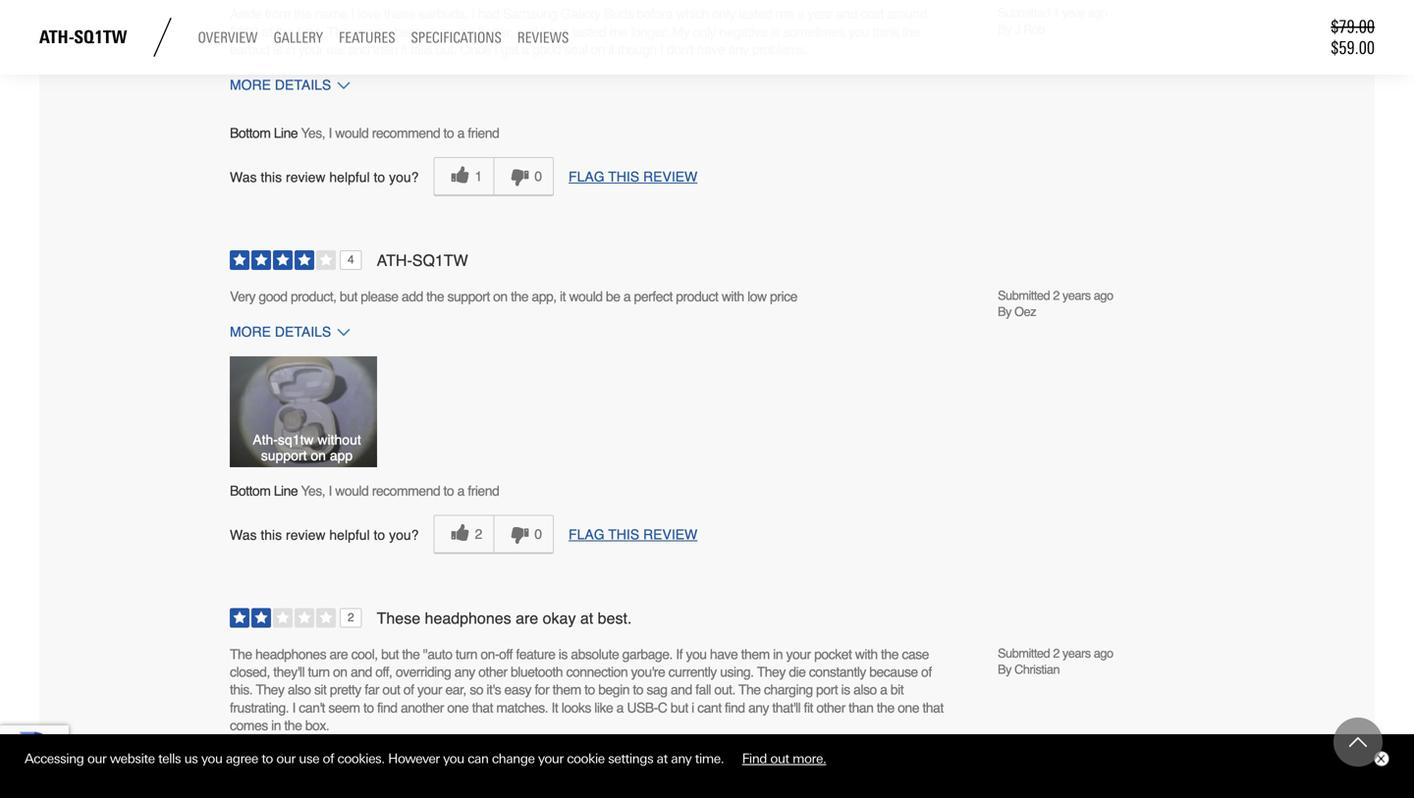 Task type: describe. For each thing, give the bounding box(es) containing it.
2 our from the left
[[276, 751, 295, 767]]

any left that'll
[[748, 700, 769, 716]]

the down around
[[902, 24, 920, 40]]

perfect
[[634, 289, 673, 304]]

your down overriding
[[417, 682, 442, 698]]

1 vertical spatial ath-
[[377, 251, 412, 269]]

bottom for 1
[[230, 125, 270, 141]]

i left don't
[[660, 42, 663, 57]]

1 horizontal spatial of
[[403, 682, 414, 698]]

rated 2 out of 5 stars image
[[230, 608, 362, 631]]

with inside the headphones are cool, but the "auto turn on-off feature is absolute garbage. if you have them in your pocket with the case closed, they'll turn on and off, overriding any other bluetooth connection you're currently using. they die constantly because of this. they also sit pretty far out of your ear, so it's easy for them to begin to sag and fall out. the charging port is also a bit frustrating. i can't seem to find another one that matches. it looks like a usb-c but i cant find any that'll fit other than the one that comes in the box.
[[855, 646, 878, 662]]

0 vertical spatial of
[[921, 664, 932, 680]]

headphones for the
[[255, 646, 326, 662]]

1 button
[[434, 157, 493, 196]]

0 vertical spatial have
[[541, 24, 569, 40]]

the up gallery
[[294, 6, 312, 22]]

these inside aside from the name i love these earbuds. i had samsung galaxy buds before which only lasted me a year and cost around $120 at the time. these are cheaper, sound better, and have lasted me longer. my only negative is sometimes you think the earbud is in your ear and then it falls out. once i get a good seal on it though i don't have any problems.
[[327, 24, 363, 40]]

cheaper,
[[388, 24, 437, 40]]

these headphones are okay at best.
[[377, 609, 632, 627]]

friend for 1
[[468, 125, 499, 141]]

0 horizontal spatial but
[[340, 289, 357, 304]]

ath-
[[253, 432, 278, 448]]

name
[[315, 6, 347, 22]]

0 horizontal spatial sq1tw
[[74, 27, 127, 48]]

best.
[[598, 609, 632, 627]]

i
[[691, 700, 694, 716]]

website
[[110, 751, 155, 767]]

a up sometimes
[[797, 6, 804, 22]]

begin
[[598, 682, 629, 698]]

submitted 2 years ago by christian
[[998, 646, 1113, 677]]

helpful for 1
[[329, 169, 370, 185]]

2 horizontal spatial but
[[671, 700, 688, 716]]

submitted inside submitted 1 year ago by j rob
[[998, 6, 1050, 20]]

0 vertical spatial the
[[230, 646, 252, 662]]

comes
[[230, 718, 268, 734]]

which
[[676, 6, 709, 22]]

flag this review for 1
[[569, 169, 698, 185]]

by for these headphones are okay at best.
[[998, 662, 1011, 677]]

1 vertical spatial lasted
[[572, 24, 606, 40]]

overriding
[[396, 664, 451, 680]]

change
[[492, 751, 535, 767]]

cross image
[[1377, 755, 1385, 763]]

okay
[[543, 609, 576, 627]]

2 details from the top
[[275, 324, 331, 340]]

overview
[[198, 29, 258, 47]]

on left the app,
[[493, 289, 507, 304]]

$79.00
[[1331, 16, 1375, 37]]

seal
[[564, 42, 587, 57]]

flag for 2
[[569, 527, 605, 542]]

sometimes
[[783, 24, 845, 40]]

would for 2
[[335, 483, 369, 499]]

time. inside aside from the name i love these earbuds. i had samsung galaxy buds before which only lasted me a year and cost around $120 at the time. these are cheaper, sound better, and have lasted me longer. my only negative is sometimes you think the earbud is in your ear and then it falls out. once i get a good seal on it though i don't have any problems.
[[297, 24, 324, 40]]

flag this review button for 1
[[569, 169, 698, 185]]

it's
[[486, 682, 501, 698]]

add
[[402, 289, 423, 304]]

usb-
[[627, 700, 658, 716]]

accessing our website tells us you agree to our use of cookies. however you can change your cookie settings at any time.
[[25, 751, 727, 767]]

1 find from the left
[[377, 700, 397, 716]]

1 that from the left
[[472, 700, 493, 716]]

for
[[535, 682, 549, 698]]

1 inside submitted 1 year ago by j rob
[[1053, 6, 1059, 20]]

your up die
[[786, 646, 811, 662]]

1 inside button
[[475, 168, 482, 184]]

love
[[357, 6, 381, 22]]

christian
[[1014, 662, 1060, 677]]

die
[[789, 664, 806, 680]]

before
[[637, 6, 673, 22]]

around
[[887, 6, 927, 22]]

you're
[[631, 664, 665, 680]]

a right get
[[522, 42, 529, 57]]

was this review helpful to you? group containing 1
[[434, 157, 554, 196]]

on-
[[481, 646, 499, 662]]

arrow up image
[[1349, 734, 1367, 751]]

line for 1
[[274, 125, 298, 141]]

galaxy
[[561, 6, 601, 22]]

2 button
[[434, 515, 493, 554]]

to down connection at the left bottom of page
[[584, 682, 595, 698]]

is right earbud
[[273, 42, 282, 57]]

samsung
[[503, 6, 557, 22]]

garbage.
[[622, 646, 673, 662]]

0 vertical spatial ath-
[[39, 27, 74, 48]]

submitted for these headphones are okay at best.
[[998, 646, 1050, 661]]

at inside aside from the name i love these earbuds. i had samsung galaxy buds before which only lasted me a year and cost around $120 at the time. these are cheaper, sound better, and have lasted me longer. my only negative is sometimes you think the earbud is in your ear and then it falls out. once i get a good seal on it though i don't have any problems.
[[262, 24, 272, 40]]

is right feature
[[559, 646, 568, 662]]

1 our from the left
[[87, 751, 106, 767]]

2 inside button
[[475, 526, 482, 542]]

aside from the name i love these earbuds. i had samsung galaxy buds before which only lasted me a year and cost around $120 at the time. these are cheaper, sound better, and have lasted me longer. my only negative is sometimes you think the earbud is in your ear and then it falls out. once i get a good seal on it though i don't have any problems.
[[230, 6, 927, 57]]

c
[[658, 700, 667, 716]]

the down from
[[276, 24, 293, 40]]

agree
[[226, 751, 258, 767]]

line for 2
[[274, 483, 298, 499]]

to right agree
[[261, 751, 273, 767]]

specifications
[[411, 29, 502, 47]]

rated 4 out of 5 stars image
[[230, 250, 362, 273]]

case
[[902, 646, 929, 662]]

flag this review for 2
[[569, 527, 698, 542]]

1 details from the top
[[275, 77, 331, 93]]

are for okay
[[516, 609, 538, 627]]

ago for ath-sq1tw
[[1094, 288, 1113, 303]]

ago inside submitted 1 year ago by j rob
[[1088, 6, 1107, 20]]

1 horizontal spatial it
[[560, 289, 566, 304]]

$79.00 $59.00
[[1331, 16, 1375, 58]]

i down app
[[328, 483, 332, 499]]

2 find from the left
[[725, 700, 745, 716]]

you inside aside from the name i love these earbuds. i had samsung galaxy buds before which only lasted me a year and cost around $120 at the time. these are cheaper, sound better, and have lasted me longer. my only negative is sometimes you think the earbud is in your ear and then it falls out. once i get a good seal on it though i don't have any problems.
[[848, 24, 869, 40]]

from
[[265, 6, 291, 22]]

pocket
[[814, 646, 852, 662]]

1 also from the left
[[288, 682, 311, 698]]

0 button for 2
[[493, 515, 554, 554]]

2 vertical spatial of
[[323, 751, 334, 767]]

1 vertical spatial other
[[816, 700, 845, 716]]

1 vertical spatial time.
[[695, 751, 724, 767]]

you left can
[[443, 751, 464, 767]]

2 horizontal spatial in
[[773, 646, 783, 662]]

1 horizontal spatial lasted
[[739, 6, 772, 22]]

constantly
[[809, 664, 866, 680]]

more.
[[793, 751, 826, 767]]

than
[[849, 700, 873, 716]]

was this review helpful to you? group containing 2
[[434, 515, 554, 554]]

any up ear,
[[454, 664, 475, 680]]

matches.
[[496, 700, 548, 716]]

0 horizontal spatial they
[[256, 682, 284, 698]]

that'll
[[772, 700, 801, 716]]

port
[[816, 682, 838, 698]]

us
[[184, 751, 198, 767]]

1 vertical spatial the
[[739, 682, 761, 698]]

2 inside submitted 2 years ago by oez
[[1053, 288, 1059, 303]]

ath-sq1tw without support on app element
[[237, 432, 377, 464]]

sound
[[440, 24, 475, 40]]

$120
[[230, 24, 258, 40]]

because
[[869, 664, 918, 680]]

fall
[[695, 682, 711, 698]]

off,
[[375, 664, 392, 680]]

0 horizontal spatial them
[[553, 682, 581, 698]]

2 horizontal spatial at
[[657, 751, 668, 767]]

the left box.
[[284, 718, 302, 734]]

problems.
[[752, 42, 808, 57]]

and down the cool,
[[351, 664, 372, 680]]

the up 'because'
[[881, 646, 899, 662]]

i down ear
[[328, 125, 332, 141]]

0 horizontal spatial other
[[478, 664, 507, 680]]

i left get
[[494, 42, 497, 57]]

0 vertical spatial with
[[722, 289, 744, 304]]

$59.00
[[1331, 37, 1375, 58]]

you? for 2
[[389, 527, 419, 543]]

is up problems.
[[771, 24, 780, 40]]

submitted 2 years ago by oez
[[998, 288, 1113, 319]]

far
[[365, 682, 379, 698]]

to up usb-
[[633, 682, 643, 698]]

2 more details button from the top
[[230, 320, 385, 344]]

the left the app,
[[511, 289, 528, 304]]

2 horizontal spatial it
[[608, 42, 614, 57]]

don't
[[667, 42, 694, 57]]

cookies.
[[337, 751, 385, 767]]

features
[[339, 29, 395, 47]]

to up the 2 button
[[443, 483, 454, 499]]

1 vertical spatial only
[[693, 24, 716, 40]]

currently
[[668, 664, 717, 680]]

support inside ath-sq1tw without support on app
[[261, 448, 307, 464]]

2 that from the left
[[922, 700, 943, 716]]

2 vertical spatial in
[[271, 718, 281, 734]]

helpful for 2
[[329, 527, 370, 543]]

1 vertical spatial out
[[770, 751, 789, 767]]

find
[[742, 751, 767, 767]]

closed,
[[230, 664, 270, 680]]

1 horizontal spatial sq1tw
[[412, 251, 468, 269]]

and right ear
[[348, 42, 370, 57]]

1 vertical spatial good
[[259, 289, 287, 304]]

to left 1 button on the left of page
[[374, 169, 385, 185]]

any right the settings
[[671, 751, 692, 767]]

bluetooth
[[511, 664, 563, 680]]

1 vertical spatial these
[[377, 609, 420, 627]]

looks
[[561, 700, 591, 716]]

sit
[[314, 682, 326, 698]]

negative
[[719, 24, 767, 40]]

0 horizontal spatial me
[[609, 24, 628, 40]]

ago for these headphones are okay at best.
[[1094, 646, 1113, 661]]

bottom line yes, i would recommend to a friend for 1
[[230, 125, 499, 141]]

to up 1 button on the left of page
[[443, 125, 454, 141]]

headphones for these
[[425, 609, 511, 627]]

1 one from the left
[[447, 700, 469, 716]]

charging
[[764, 682, 813, 698]]

1 vertical spatial at
[[580, 609, 593, 627]]

the right add
[[426, 289, 444, 304]]

submitted for ath-sq1tw
[[998, 288, 1050, 303]]

and down samsung
[[516, 24, 538, 40]]

pretty
[[330, 682, 361, 698]]

a right like
[[616, 700, 624, 716]]

sq1tw
[[278, 432, 314, 448]]

a up the 2 button
[[457, 483, 464, 499]]

earbud
[[230, 42, 270, 57]]

the down bit
[[877, 700, 894, 716]]



Task type: locate. For each thing, give the bounding box(es) containing it.
off
[[499, 646, 513, 662]]

ath-sq1tw up add
[[377, 251, 468, 269]]

3 submitted from the top
[[998, 646, 1050, 661]]

bottom line yes, i would recommend to a friend for 2
[[230, 483, 499, 499]]

divider line image
[[143, 18, 182, 57]]

you? left 1 button on the left of page
[[389, 169, 419, 185]]

0 horizontal spatial these
[[327, 24, 363, 40]]

1 vertical spatial yes,
[[301, 483, 325, 499]]

1 horizontal spatial with
[[855, 646, 878, 662]]

0 vertical spatial more
[[230, 77, 271, 93]]

2 helpful from the top
[[329, 527, 370, 543]]

0 horizontal spatial that
[[472, 700, 493, 716]]

1 was this review helpful to you? group from the top
[[434, 157, 554, 196]]

a right the be
[[623, 289, 631, 304]]

1 by from the top
[[998, 22, 1011, 37]]

friend up the 2 button
[[468, 483, 499, 499]]

gallery
[[273, 29, 323, 47]]

2 also from the left
[[853, 682, 877, 698]]

0 vertical spatial recommend
[[372, 125, 440, 141]]

1 vertical spatial headphones
[[255, 646, 326, 662]]

1 more details from the top
[[230, 77, 331, 93]]

0
[[534, 168, 542, 184], [534, 526, 542, 542]]

ago inside submitted 2 years ago by oez
[[1094, 288, 1113, 303]]

to
[[443, 125, 454, 141], [374, 169, 385, 185], [443, 483, 454, 499], [374, 527, 385, 543], [584, 682, 595, 698], [633, 682, 643, 698], [363, 700, 374, 716], [261, 751, 273, 767]]

more for second more details dropdown button from the top
[[230, 324, 271, 340]]

on inside aside from the name i love these earbuds. i had samsung galaxy buds before which only lasted me a year and cost around $120 at the time. these are cheaper, sound better, and have lasted me longer. my only negative is sometimes you think the earbud is in your ear and then it falls out. once i get a good seal on it though i don't have any problems.
[[591, 42, 605, 57]]

0 vertical spatial details
[[275, 77, 331, 93]]

use
[[299, 751, 319, 767]]

2 friend from the top
[[468, 483, 499, 499]]

1 horizontal spatial but
[[381, 646, 399, 662]]

0 horizontal spatial out
[[382, 682, 400, 698]]

lasted
[[739, 6, 772, 22], [572, 24, 606, 40]]

2 recommend from the top
[[372, 483, 440, 499]]

review
[[643, 169, 698, 185], [286, 169, 326, 185], [643, 527, 698, 542], [286, 527, 326, 543]]

that down so
[[472, 700, 493, 716]]

any inside aside from the name i love these earbuds. i had samsung galaxy buds before which only lasted me a year and cost around $120 at the time. these are cheaper, sound better, and have lasted me longer. my only negative is sometimes you think the earbud is in your ear and then it falls out. once i get a good seal on it though i don't have any problems.
[[728, 42, 749, 57]]

0 vertical spatial headphones
[[425, 609, 511, 627]]

me
[[776, 6, 794, 22], [609, 24, 628, 40]]

headphones inside the headphones are cool, but the "auto turn on-off feature is absolute garbage. if you have them in your pocket with the case closed, they'll turn on and off, overriding any other bluetooth connection you're currently using. they die constantly because of this. they also sit pretty far out of your ear, so it's easy for them to begin to sag and fall out. the charging port is also a bit frustrating. i can't seem to find another one that matches. it looks like a usb-c but i cant find any that'll fit other than the one that comes in the box.
[[255, 646, 326, 662]]

2 inside the submitted 2 years ago by christian
[[1053, 646, 1059, 661]]

rob
[[1023, 22, 1045, 37]]

0 vertical spatial me
[[776, 6, 794, 22]]

1 more from the top
[[230, 77, 271, 93]]

0 horizontal spatial time.
[[297, 24, 324, 40]]

was this review helpful to you? group
[[434, 157, 554, 196], [434, 515, 554, 554]]

1 horizontal spatial they
[[757, 664, 785, 680]]

that down case
[[922, 700, 943, 716]]

time. left find
[[695, 751, 724, 767]]

0 for 2
[[534, 526, 542, 542]]

0 horizontal spatial at
[[262, 24, 272, 40]]

the headphones are cool, but the "auto turn on-off feature is absolute garbage. if you have them in your pocket with the case closed, they'll turn on and off, overriding any other bluetooth connection you're currently using. they die constantly because of this. they also sit pretty far out of your ear, so it's easy for them to begin to sag and fall out. the charging port is also a bit frustrating. i can't seem to find another one that matches. it looks like a usb-c but i cant find any that'll fit other than the one that comes in the box.
[[230, 646, 943, 734]]

only up negative
[[712, 6, 735, 22]]

yes, for 2
[[301, 483, 325, 499]]

on up the pretty
[[333, 664, 347, 680]]

ath-sq1tw without support on app
[[253, 432, 361, 464]]

turn left 'on-'
[[456, 646, 477, 662]]

1 flag from the top
[[569, 169, 605, 185]]

1 horizontal spatial out
[[770, 751, 789, 767]]

would down app
[[335, 483, 369, 499]]

0 vertical spatial 0
[[534, 168, 542, 184]]

0 vertical spatial turn
[[456, 646, 477, 662]]

2 flag this review from the top
[[569, 527, 698, 542]]

have up using.
[[710, 646, 738, 662]]

years inside the submitted 2 years ago by christian
[[1062, 646, 1091, 661]]

1 was this review helpful to you? from the top
[[230, 169, 419, 185]]

the
[[294, 6, 312, 22], [276, 24, 293, 40], [902, 24, 920, 40], [426, 289, 444, 304], [511, 289, 528, 304], [402, 646, 420, 662], [881, 646, 899, 662], [877, 700, 894, 716], [284, 718, 302, 734]]

2 0 button from the top
[[493, 515, 554, 554]]

2 horizontal spatial of
[[921, 664, 932, 680]]

2 submitted from the top
[[998, 288, 1050, 303]]

year inside aside from the name i love these earbuds. i had samsung galaxy buds before which only lasted me a year and cost around $120 at the time. these are cheaper, sound better, and have lasted me longer. my only negative is sometimes you think the earbud is in your ear and then it falls out. once i get a good seal on it though i don't have any problems.
[[808, 6, 832, 22]]

are
[[366, 24, 384, 40], [516, 609, 538, 627], [329, 646, 348, 662]]

at down from
[[262, 24, 272, 40]]

are inside the headphones are cool, but the "auto turn on-off feature is absolute garbage. if you have them in your pocket with the case closed, they'll turn on and off, overriding any other bluetooth connection you're currently using. they die constantly because of this. they also sit pretty far out of your ear, so it's easy for them to begin to sag and fall out. the charging port is also a bit frustrating. i can't seem to find another one that matches. it looks like a usb-c but i cant find any that'll fit other than the one that comes in the box.
[[329, 646, 348, 662]]

submitted
[[998, 6, 1050, 20], [998, 288, 1050, 303], [998, 646, 1050, 661]]

ear
[[326, 42, 345, 57]]

years inside submitted 2 years ago by oez
[[1062, 288, 1091, 303]]

another
[[401, 700, 444, 716]]

was this review helpful to you? up 4
[[230, 169, 419, 185]]

1 line from the top
[[274, 125, 298, 141]]

0 vertical spatial you?
[[389, 169, 419, 185]]

1 horizontal spatial other
[[816, 700, 845, 716]]

1 vertical spatial friend
[[468, 483, 499, 499]]

bottom down earbud
[[230, 125, 270, 141]]

i inside the headphones are cool, but the "auto turn on-off feature is absolute garbage. if you have them in your pocket with the case closed, they'll turn on and off, overriding any other bluetooth connection you're currently using. they die constantly because of this. they also sit pretty far out of your ear, so it's easy for them to begin to sag and fall out. the charging port is also a bit frustrating. i can't seem to find another one that matches. it looks like a usb-c but i cant find any that'll fit other than the one that comes in the box.
[[292, 700, 296, 716]]

1 vertical spatial 1
[[475, 168, 482, 184]]

1 yes, from the top
[[301, 125, 325, 141]]

1 vertical spatial of
[[403, 682, 414, 698]]

0 vertical spatial out
[[382, 682, 400, 698]]

flag for 1
[[569, 169, 605, 185]]

app
[[330, 448, 353, 464]]

submitted inside the submitted 2 years ago by christian
[[998, 646, 1050, 661]]

1 vertical spatial turn
[[308, 664, 330, 680]]

1 vertical spatial you?
[[389, 527, 419, 543]]

and
[[836, 6, 857, 22], [516, 24, 538, 40], [348, 42, 370, 57], [351, 664, 372, 680], [671, 682, 692, 698]]

1 horizontal spatial 1
[[1053, 6, 1059, 20]]

be
[[606, 289, 620, 304]]

once
[[460, 42, 491, 57]]

2 inside image
[[348, 611, 354, 624]]

by for ath-sq1tw
[[998, 304, 1011, 319]]

cookie
[[567, 751, 605, 767]]

0 vertical spatial ath-sq1tw
[[39, 27, 127, 48]]

longer.
[[631, 24, 669, 40]]

1 you? from the top
[[389, 169, 419, 185]]

0 vertical spatial only
[[712, 6, 735, 22]]

1 vertical spatial would
[[569, 289, 603, 304]]

out. inside aside from the name i love these earbuds. i had samsung galaxy buds before which only lasted me a year and cost around $120 at the time. these are cheaper, sound better, and have lasted me longer. my only negative is sometimes you think the earbud is in your ear and then it falls out. once i get a good seal on it though i don't have any problems.
[[436, 42, 457, 57]]

but left the please
[[340, 289, 357, 304]]

0 vertical spatial 0 button
[[493, 157, 554, 196]]

1 0 button from the top
[[493, 157, 554, 196]]

more details button down ear
[[230, 73, 385, 97]]

2 0 from the top
[[534, 526, 542, 542]]

are left the cool,
[[329, 646, 348, 662]]

1 helpful from the top
[[329, 169, 370, 185]]

our
[[87, 751, 106, 767], [276, 751, 295, 767]]

1 horizontal spatial headphones
[[425, 609, 511, 627]]

product,
[[291, 289, 336, 304]]

1 bottom line yes, i would recommend to a friend from the top
[[230, 125, 499, 141]]

years for ath-sq1tw
[[1062, 288, 1091, 303]]

submitted up "j"
[[998, 6, 1050, 20]]

only
[[712, 6, 735, 22], [693, 24, 716, 40]]

ath-sq1tw
[[39, 27, 127, 48], [377, 251, 468, 269]]

was this review helpful to you? for 1
[[230, 169, 419, 185]]

headphones up 'on-'
[[425, 609, 511, 627]]

0 button for 1
[[493, 157, 554, 196]]

your left cookie
[[538, 751, 563, 767]]

would down ear
[[335, 125, 369, 141]]

sq1tw up add
[[412, 251, 468, 269]]

1 recommend from the top
[[372, 125, 440, 141]]

0 vertical spatial lasted
[[739, 6, 772, 22]]

time.
[[297, 24, 324, 40], [695, 751, 724, 767]]

2 vertical spatial have
[[710, 646, 738, 662]]

yes,
[[301, 125, 325, 141], [301, 483, 325, 499]]

2 bottom line yes, i would recommend to a friend from the top
[[230, 483, 499, 499]]

easy
[[504, 682, 531, 698]]

2 bottom from the top
[[230, 483, 270, 499]]

have right don't
[[697, 42, 725, 57]]

1 years from the top
[[1062, 288, 1091, 303]]

very
[[230, 289, 255, 304]]

like
[[594, 700, 613, 716]]

the up overriding
[[402, 646, 420, 662]]

on right seal
[[591, 42, 605, 57]]

i left 'can't'
[[292, 700, 296, 716]]

find out more.
[[742, 751, 826, 767]]

good inside aside from the name i love these earbuds. i had samsung galaxy buds before which only lasted me a year and cost around $120 at the time. these are cheaper, sound better, and have lasted me longer. my only negative is sometimes you think the earbud is in your ear and then it falls out. once i get a good seal on it though i don't have any problems.
[[532, 42, 561, 57]]

they up charging
[[757, 664, 785, 680]]

in up charging
[[773, 646, 783, 662]]

1 submitted from the top
[[998, 6, 1050, 20]]

using.
[[720, 664, 754, 680]]

0 horizontal spatial year
[[808, 6, 832, 22]]

0 vertical spatial friend
[[468, 125, 499, 141]]

0 vertical spatial they
[[757, 664, 785, 680]]

0 vertical spatial at
[[262, 24, 272, 40]]

2 flag this review button from the top
[[569, 527, 698, 542]]

sag
[[647, 682, 667, 698]]

have inside the headphones are cool, but the "auto turn on-off feature is absolute garbage. if you have them in your pocket with the case closed, they'll turn on and off, overriding any other bluetooth connection you're currently using. they die constantly because of this. they also sit pretty far out of your ear, so it's easy for them to begin to sag and fall out. the charging port is also a bit frustrating. i can't seem to find another one that matches. it looks like a usb-c but i cant find any that'll fit other than the one that comes in the box.
[[710, 646, 738, 662]]

0 vertical spatial support
[[447, 289, 490, 304]]

1 vertical spatial have
[[697, 42, 725, 57]]

0 vertical spatial bottom line yes, i would recommend to a friend
[[230, 125, 499, 141]]

0 vertical spatial are
[[366, 24, 384, 40]]

you right if
[[686, 646, 707, 662]]

j
[[1014, 22, 1020, 37]]

on left app
[[311, 448, 326, 464]]

0 vertical spatial submitted
[[998, 6, 1050, 20]]

by inside the submitted 2 years ago by christian
[[998, 662, 1011, 677]]

submitted up oez
[[998, 288, 1050, 303]]

1 horizontal spatial turn
[[456, 646, 477, 662]]

0 horizontal spatial support
[[261, 448, 307, 464]]

would left the be
[[569, 289, 603, 304]]

1
[[1053, 6, 1059, 20], [475, 168, 482, 184]]

earbuds.
[[418, 6, 468, 22]]

0 vertical spatial was this review helpful to you?
[[230, 169, 419, 185]]

get
[[501, 42, 518, 57]]

2 vertical spatial by
[[998, 662, 1011, 677]]

other down "port"
[[816, 700, 845, 716]]

box.
[[305, 718, 329, 734]]

this
[[608, 169, 639, 185], [261, 169, 282, 185], [608, 527, 639, 542], [261, 527, 282, 543]]

1 0 from the top
[[534, 168, 542, 184]]

1 vertical spatial was
[[230, 527, 257, 543]]

falls
[[410, 42, 432, 57]]

i left love
[[351, 6, 354, 22]]

find
[[377, 700, 397, 716], [725, 700, 745, 716]]

2 vertical spatial ago
[[1094, 646, 1113, 661]]

can't
[[299, 700, 325, 716]]

these
[[384, 6, 415, 22]]

are inside aside from the name i love these earbuds. i had samsung galaxy buds before which only lasted me a year and cost around $120 at the time. these are cheaper, sound better, and have lasted me longer. my only negative is sometimes you think the earbud is in your ear and then it falls out. once i get a good seal on it though i don't have any problems.
[[366, 24, 384, 40]]

absolute
[[571, 646, 619, 662]]

line down ath-sq1tw without support on app
[[274, 483, 298, 499]]

bottom down ath-
[[230, 483, 270, 499]]

with up 'because'
[[855, 646, 878, 662]]

2 vertical spatial at
[[657, 751, 668, 767]]

0 vertical spatial would
[[335, 125, 369, 141]]

time. down name
[[297, 24, 324, 40]]

frustrating.
[[230, 700, 289, 716]]

by inside submitted 1 year ago by j rob
[[998, 22, 1011, 37]]

submitted inside submitted 2 years ago by oez
[[998, 288, 1050, 303]]

yes, for 1
[[301, 125, 325, 141]]

more down earbud
[[230, 77, 271, 93]]

0 vertical spatial more details
[[230, 77, 331, 93]]

cool,
[[351, 646, 378, 662]]

you inside the headphones are cool, but the "auto turn on-off feature is absolute garbage. if you have them in your pocket with the case closed, they'll turn on and off, overriding any other bluetooth connection you're currently using. they die constantly because of this. they also sit pretty far out of your ear, so it's easy for them to begin to sag and fall out. the charging port is also a bit frustrating. i can't seem to find another one that matches. it looks like a usb-c but i cant find any that'll fit other than the one that comes in the box.
[[686, 646, 707, 662]]

your inside aside from the name i love these earbuds. i had samsung galaxy buds before which only lasted me a year and cost around $120 at the time. these are cheaper, sound better, and have lasted me longer. my only negative is sometimes you think the earbud is in your ear and then it falls out. once i get a good seal on it though i don't have any problems.
[[298, 42, 323, 57]]

of down case
[[921, 664, 932, 680]]

0 horizontal spatial ath-
[[39, 27, 74, 48]]

helpful down app
[[329, 527, 370, 543]]

sq1tw
[[74, 27, 127, 48], [412, 251, 468, 269]]

1 vertical spatial by
[[998, 304, 1011, 319]]

1 more details button from the top
[[230, 73, 385, 97]]

settings
[[608, 751, 653, 767]]

these up ear
[[327, 24, 363, 40]]

1 horizontal spatial at
[[580, 609, 593, 627]]

in down frustrating.
[[271, 718, 281, 734]]

in inside aside from the name i love these earbuds. i had samsung galaxy buds before which only lasted me a year and cost around $120 at the time. these are cheaper, sound better, and have lasted me longer. my only negative is sometimes you think the earbud is in your ear and then it falls out. once i get a good seal on it though i don't have any problems.
[[285, 42, 295, 57]]

you down cost at the top
[[848, 24, 869, 40]]

other up 'it's'
[[478, 664, 507, 680]]

low
[[747, 289, 767, 304]]

0 vertical spatial years
[[1062, 288, 1091, 303]]

but up off,
[[381, 646, 399, 662]]

1 bottom from the top
[[230, 125, 270, 141]]

0 horizontal spatial good
[[259, 289, 287, 304]]

would for 1
[[335, 125, 369, 141]]

any down negative
[[728, 42, 749, 57]]

1 flag this review from the top
[[569, 169, 698, 185]]

on inside ath-sq1tw without support on app
[[311, 448, 326, 464]]

0 vertical spatial bottom
[[230, 125, 270, 141]]

a left bit
[[880, 682, 887, 698]]

more details button
[[230, 73, 385, 97], [230, 320, 385, 344]]

your left ear
[[298, 42, 323, 57]]

2 by from the top
[[998, 304, 1011, 319]]

0 right the 2 button
[[534, 526, 542, 542]]

1 vertical spatial they
[[256, 682, 284, 698]]

3 by from the top
[[998, 662, 1011, 677]]

2 was from the top
[[230, 527, 257, 543]]

yes, down gallery
[[301, 125, 325, 141]]

recommend
[[372, 125, 440, 141], [372, 483, 440, 499]]

was for 2
[[230, 527, 257, 543]]

turn
[[456, 646, 477, 662], [308, 664, 330, 680]]

0 vertical spatial time.
[[297, 24, 324, 40]]

1 vertical spatial sq1tw
[[412, 251, 468, 269]]

and left cost at the top
[[836, 6, 857, 22]]

1 vertical spatial flag
[[569, 527, 605, 542]]

1 horizontal spatial that
[[922, 700, 943, 716]]

are for cool,
[[329, 646, 348, 662]]

0 horizontal spatial are
[[329, 646, 348, 662]]

of up another
[[403, 682, 414, 698]]

flag this review button for 2
[[569, 527, 698, 542]]

they up frustrating.
[[256, 682, 284, 698]]

accessing
[[25, 751, 84, 767]]

out inside the headphones are cool, but the "auto turn on-off feature is absolute garbage. if you have them in your pocket with the case closed, they'll turn on and off, overriding any other bluetooth connection you're currently using. they die constantly because of this. they also sit pretty far out of your ear, so it's easy for them to begin to sag and fall out. the charging port is also a bit frustrating. i can't seem to find another one that matches. it looks like a usb-c but i cant find any that'll fit other than the one that comes in the box.
[[382, 682, 400, 698]]

you? for 1
[[389, 169, 419, 185]]

more details down earbud
[[230, 77, 331, 93]]

they'll
[[273, 664, 305, 680]]

2 years from the top
[[1062, 646, 1091, 661]]

1 flag this review button from the top
[[569, 169, 698, 185]]

1 horizontal spatial also
[[853, 682, 877, 698]]

out. down sound
[[436, 42, 457, 57]]

to down far
[[363, 700, 374, 716]]

2 flag from the top
[[569, 527, 605, 542]]

0 horizontal spatial out.
[[436, 42, 457, 57]]

i left had
[[471, 6, 475, 22]]

turn up sit
[[308, 664, 330, 680]]

1 vertical spatial me
[[609, 24, 628, 40]]

our left the use
[[276, 751, 295, 767]]

ath-sq1tw left divider line icon
[[39, 27, 127, 48]]

0 vertical spatial them
[[741, 646, 770, 662]]

friend up 1 button on the left of page
[[468, 125, 499, 141]]

2 yes, from the top
[[301, 483, 325, 499]]

but left i
[[671, 700, 688, 716]]

was this review helpful to you? for 2
[[230, 527, 419, 543]]

one down bit
[[898, 700, 919, 716]]

2 was this review helpful to you? group from the top
[[434, 515, 554, 554]]

however
[[388, 751, 440, 767]]

and down currently
[[671, 682, 692, 698]]

1 vertical spatial bottom line yes, i would recommend to a friend
[[230, 483, 499, 499]]

details down gallery
[[275, 77, 331, 93]]

recommend for 1
[[372, 125, 440, 141]]

1 horizontal spatial them
[[741, 646, 770, 662]]

also down they'll
[[288, 682, 311, 698]]

feature
[[516, 646, 555, 662]]

you right the us
[[201, 751, 222, 767]]

1 vertical spatial flag this review button
[[569, 527, 698, 542]]

by inside submitted 2 years ago by oez
[[998, 304, 1011, 319]]

bottom for 2
[[230, 483, 270, 499]]

1 vertical spatial details
[[275, 324, 331, 340]]

2 more details from the top
[[230, 324, 331, 340]]

1 vertical spatial 0
[[534, 526, 542, 542]]

if
[[676, 646, 683, 662]]

more details
[[230, 77, 331, 93], [230, 324, 331, 340]]

1 horizontal spatial these
[[377, 609, 420, 627]]

ear,
[[445, 682, 466, 698]]

out. inside the headphones are cool, but the "auto turn on-off feature is absolute garbage. if you have them in your pocket with the case closed, they'll turn on and off, overriding any other bluetooth connection you're currently using. they die constantly because of this. they also sit pretty far out of your ear, so it's easy for them to begin to sag and fall out. the charging port is also a bit frustrating. i can't seem to find another one that matches. it looks like a usb-c but i cant find any that'll fit other than the one that comes in the box.
[[714, 682, 735, 698]]

2 one from the left
[[898, 700, 919, 716]]

on
[[591, 42, 605, 57], [493, 289, 507, 304], [311, 448, 326, 464], [333, 664, 347, 680]]

more details button down product,
[[230, 320, 385, 344]]

2 you? from the top
[[389, 527, 419, 543]]

2 vertical spatial would
[[335, 483, 369, 499]]

my
[[672, 24, 689, 40]]

0 horizontal spatial it
[[401, 42, 407, 57]]

1 horizontal spatial in
[[285, 42, 295, 57]]

very good product, but please add the support on the app, it would be a perfect product with low price
[[230, 289, 797, 304]]

year inside submitted 1 year ago by j rob
[[1062, 6, 1085, 20]]

recommend for 2
[[372, 483, 440, 499]]

1 vertical spatial them
[[553, 682, 581, 698]]

1 vertical spatial are
[[516, 609, 538, 627]]

2 line from the top
[[274, 483, 298, 499]]

on inside the headphones are cool, but the "auto turn on-off feature is absolute garbage. if you have them in your pocket with the case closed, they'll turn on and off, overriding any other bluetooth connection you're currently using. they die constantly because of this. they also sit pretty far out of your ear, so it's easy for them to begin to sag and fall out. the charging port is also a bit frustrating. i can't seem to find another one that matches. it looks like a usb-c but i cant find any that'll fit other than the one that comes in the box.
[[333, 664, 347, 680]]

0 vertical spatial ago
[[1088, 6, 1107, 20]]

more for second more details dropdown button from the bottom
[[230, 77, 271, 93]]

1 vertical spatial with
[[855, 646, 878, 662]]

submitted up "christian"
[[998, 646, 1050, 661]]

a up 1 button on the left of page
[[457, 125, 464, 141]]

is
[[771, 24, 780, 40], [273, 42, 282, 57], [559, 646, 568, 662], [841, 682, 850, 698]]

4
[[348, 253, 354, 266]]

1 vertical spatial recommend
[[372, 483, 440, 499]]

ago inside the submitted 2 years ago by christian
[[1094, 646, 1113, 661]]

lasted up negative
[[739, 6, 772, 22]]

find right cant
[[725, 700, 745, 716]]

app,
[[532, 289, 556, 304]]

though
[[618, 42, 657, 57]]

0 vertical spatial 1
[[1053, 6, 1059, 20]]

1 horizontal spatial support
[[447, 289, 490, 304]]

0 horizontal spatial lasted
[[572, 24, 606, 40]]

find out more. link
[[727, 744, 841, 774]]

our left the website
[[87, 751, 106, 767]]

was for 1
[[230, 169, 257, 185]]

submitted 1 year ago by j rob
[[998, 6, 1107, 37]]

0 horizontal spatial turn
[[308, 664, 330, 680]]

years for these headphones are okay at best.
[[1062, 646, 1091, 661]]

1 friend from the top
[[468, 125, 499, 141]]

these up the cool,
[[377, 609, 420, 627]]

to left the 2 button
[[374, 527, 385, 543]]

1 horizontal spatial ath-sq1tw
[[377, 251, 468, 269]]

1 was from the top
[[230, 169, 257, 185]]

2 was this review helpful to you? from the top
[[230, 527, 419, 543]]

2 more from the top
[[230, 324, 271, 340]]

1 horizontal spatial one
[[898, 700, 919, 716]]

is right "port"
[[841, 682, 850, 698]]

had
[[478, 6, 499, 22]]

friend for 2
[[468, 483, 499, 499]]

without
[[318, 432, 361, 448]]

0 vertical spatial these
[[327, 24, 363, 40]]

0 for 1
[[534, 168, 542, 184]]

aside
[[230, 6, 262, 22]]

by left "christian"
[[998, 662, 1011, 677]]

1 horizontal spatial the
[[739, 682, 761, 698]]

product
[[676, 289, 718, 304]]

line
[[274, 125, 298, 141], [274, 483, 298, 499]]

with
[[722, 289, 744, 304], [855, 646, 878, 662]]

bottom line yes, i would recommend to a friend down app
[[230, 483, 499, 499]]

0 horizontal spatial in
[[271, 718, 281, 734]]

1 vertical spatial bottom
[[230, 483, 270, 499]]

details down product,
[[275, 324, 331, 340]]

you
[[848, 24, 869, 40], [686, 646, 707, 662], [201, 751, 222, 767], [443, 751, 464, 767]]



Task type: vqa. For each thing, say whether or not it's contained in the screenshot.
them to the right
yes



